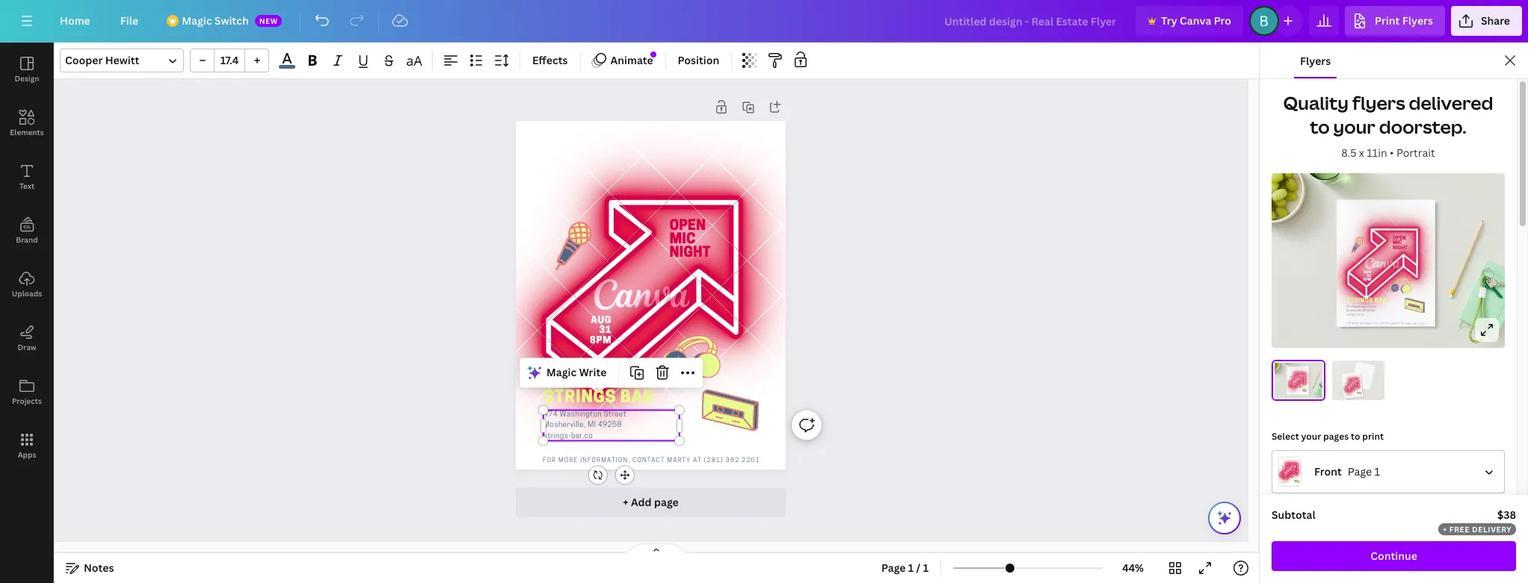 Task type: locate. For each thing, give the bounding box(es) containing it.
+ inside button
[[623, 496, 628, 510]]

mic
[[670, 233, 696, 247], [1393, 241, 1402, 246], [1300, 376, 1302, 378], [1353, 381, 1355, 383]]

information, inside for more information, contact marty at (281) 382 2201
[[1360, 323, 1378, 325]]

strings
[[1346, 298, 1373, 304], [1289, 389, 1295, 391], [543, 390, 616, 407], [1346, 393, 1351, 395]]

for more information, contact marty at (281) 382 2201 strings bar 474 washington street mosherville, mi 49258 strings-bar.co aug 31 8pm up select
[[1289, 383, 1307, 396]]

effects button
[[526, 49, 574, 73]]

0 horizontal spatial magic
[[182, 13, 212, 28]]

flyers up quality on the right of page
[[1300, 54, 1331, 68]]

0 horizontal spatial for more information, contact marty at (281) 382 2201
[[543, 458, 760, 464]]

cooper hewitt button
[[60, 49, 184, 73]]

1 vertical spatial for more information, contact marty at (281) 382 2201
[[543, 458, 760, 464]]

0 vertical spatial +
[[623, 496, 628, 510]]

1 horizontal spatial your
[[1333, 114, 1376, 139]]

animate button
[[587, 49, 659, 73]]

1 horizontal spatial flyers
[[1402, 13, 1433, 28]]

strings bar 474 washington street mosherville, mi 49258 strings-bar.co aug 31 8pm
[[1346, 271, 1387, 317], [543, 316, 654, 441]]

magic left the switch
[[182, 13, 212, 28]]

projects button
[[0, 366, 54, 419]]

for more information, contact marty at (281) 382 2201 strings bar 474 washington street mosherville, mi 49258 strings-bar.co aug 31 8pm up "pages"
[[1346, 388, 1362, 399]]

design
[[15, 73, 39, 84]]

(281)
[[1405, 323, 1412, 325], [1302, 395, 1304, 396], [1358, 397, 1359, 398], [704, 458, 724, 464]]

1
[[1374, 465, 1380, 479], [908, 561, 914, 576], [923, 561, 929, 576]]

continue
[[1371, 550, 1417, 564]]

for more information, contact marty at (281) 382 2201 strings bar 474 washington street mosherville, mi 49258 strings-bar.co aug 31 8pm
[[1289, 383, 1307, 396], [1346, 388, 1362, 399]]

contact inside for more information, contact marty at (281) 382 2201
[[1379, 323, 1391, 325]]

draw button
[[0, 312, 54, 366]]

effects
[[532, 53, 568, 67]]

1 horizontal spatial strings bar 474 washington street mosherville, mi 49258 strings-bar.co aug 31 8pm
[[1346, 271, 1387, 317]]

to for print
[[1351, 430, 1360, 443]]

canva
[[1180, 13, 1211, 28]]

flyers right print
[[1402, 13, 1433, 28]]

44%
[[1122, 561, 1144, 576]]

0 horizontal spatial page
[[881, 561, 906, 576]]

group
[[190, 49, 269, 73]]

0 vertical spatial your
[[1333, 114, 1376, 139]]

page right front
[[1348, 465, 1372, 479]]

0 vertical spatial magic
[[182, 13, 212, 28]]

0 horizontal spatial to
[[1310, 114, 1330, 139]]

474
[[1346, 306, 1352, 309], [1289, 391, 1290, 392], [1346, 395, 1347, 396], [543, 411, 558, 419]]

1 left /
[[908, 561, 914, 576]]

to left print
[[1351, 430, 1360, 443]]

strings-
[[1346, 314, 1357, 317], [1289, 393, 1292, 394], [1346, 397, 1348, 397], [543, 433, 571, 441]]

0 horizontal spatial +
[[623, 496, 628, 510]]

brand button
[[0, 204, 54, 258]]

information,
[[1360, 323, 1378, 325], [1292, 395, 1296, 395], [1349, 398, 1353, 399], [580, 458, 631, 464]]

select your pages to print
[[1272, 430, 1384, 443]]

1 vertical spatial flyers
[[1300, 54, 1331, 68]]

1 vertical spatial magic
[[547, 366, 577, 380]]

0 vertical spatial page
[[1348, 465, 1372, 479]]

1 vertical spatial +
[[1443, 525, 1447, 535]]

2201
[[1419, 323, 1426, 325], [1306, 395, 1307, 396], [1360, 397, 1362, 397], [742, 458, 760, 464]]

file
[[120, 13, 138, 28]]

8pm
[[1364, 279, 1372, 282], [590, 337, 612, 346], [1293, 385, 1295, 386], [1349, 389, 1350, 390]]

+ free delivery
[[1443, 525, 1512, 535]]

at
[[1401, 323, 1404, 325], [1302, 395, 1302, 396], [1357, 397, 1358, 398], [693, 458, 702, 464]]

magic inside magic write button
[[547, 366, 577, 380]]

flyers
[[1402, 13, 1433, 28], [1300, 54, 1331, 68]]

pages
[[1323, 430, 1349, 443]]

magic switch
[[182, 13, 249, 28]]

0 vertical spatial for more information, contact marty at (281) 382 2201
[[1346, 323, 1426, 325]]

magic inside 'main' menu bar
[[182, 13, 212, 28]]

your
[[1333, 114, 1376, 139], [1301, 430, 1321, 443]]

1 horizontal spatial +
[[1443, 525, 1447, 535]]

to for your
[[1310, 114, 1330, 139]]

write
[[579, 366, 607, 380]]

0 horizontal spatial for more information, contact marty at (281) 382 2201 strings bar 474 washington street mosherville, mi 49258 strings-bar.co aug 31 8pm
[[1289, 383, 1307, 396]]

more
[[1352, 323, 1359, 325], [1290, 395, 1292, 395], [1347, 398, 1349, 399], [558, 458, 578, 464]]

1 vertical spatial your
[[1301, 430, 1321, 443]]

to left 'flyers' at the top of page
[[1310, 114, 1330, 139]]

washington
[[1352, 306, 1368, 309], [1291, 391, 1294, 392], [1347, 395, 1350, 396], [560, 411, 602, 419]]

text
[[19, 181, 34, 191]]

delivered
[[1409, 90, 1493, 115]]

page left /
[[881, 561, 906, 576]]

magic write
[[547, 366, 607, 380]]

side panel tab list
[[0, 43, 54, 473]]

doorstep.
[[1379, 114, 1467, 139]]

1 horizontal spatial for more information, contact marty at (281) 382 2201
[[1346, 323, 1426, 325]]

+
[[623, 496, 628, 510], [1443, 525, 1447, 535]]

0 horizontal spatial flyers
[[1300, 54, 1331, 68]]

8.5
[[1341, 146, 1357, 160]]

your left "pages"
[[1301, 430, 1321, 443]]

main menu bar
[[0, 0, 1528, 43]]

portrait
[[1397, 146, 1435, 160]]

bar.co
[[1357, 314, 1365, 317], [1292, 393, 1293, 394], [1348, 396, 1350, 397], [571, 433, 593, 441]]

delivery
[[1472, 525, 1512, 535]]

night
[[1393, 246, 1408, 251], [670, 247, 711, 261], [1300, 378, 1303, 379], [1354, 382, 1357, 384]]

1 right /
[[923, 561, 929, 576]]

quality
[[1283, 90, 1349, 115]]

subtotal
[[1272, 508, 1316, 523]]

contact
[[1379, 323, 1391, 325], [1297, 395, 1299, 396], [1353, 398, 1355, 398], [633, 458, 665, 464]]

+ left add
[[623, 496, 628, 510]]

31
[[1367, 275, 1372, 278], [599, 327, 612, 336], [1294, 384, 1295, 385], [1349, 389, 1350, 389]]

page
[[1348, 465, 1372, 479], [881, 561, 906, 576]]

0 vertical spatial to
[[1310, 114, 1330, 139]]

text button
[[0, 150, 54, 204]]

elements button
[[0, 96, 54, 150]]

1 down print
[[1374, 465, 1380, 479]]

magic left write
[[547, 366, 577, 380]]

aug
[[1364, 271, 1372, 275], [591, 316, 612, 326], [1293, 383, 1295, 384], [1349, 388, 1350, 389]]

projects
[[12, 396, 42, 407]]

for inside for more information, contact marty at (281) 382 2201
[[1346, 323, 1351, 325]]

1 horizontal spatial to
[[1351, 430, 1360, 443]]

show pages image
[[621, 544, 692, 555]]

– – number field
[[219, 53, 240, 67]]

share button
[[1451, 6, 1522, 36]]

to inside quality flyers delivered to your doorstep. 8.5 x 11in • portrait
[[1310, 114, 1330, 139]]

1 vertical spatial to
[[1351, 430, 1360, 443]]

magic
[[182, 13, 212, 28], [547, 366, 577, 380]]

0 vertical spatial flyers
[[1402, 13, 1433, 28]]

uploads button
[[0, 258, 54, 312]]

+ left 'free'
[[1443, 525, 1447, 535]]

front page 1
[[1314, 465, 1380, 479]]

your up 8.5
[[1333, 114, 1376, 139]]

382
[[1413, 323, 1418, 325], [1304, 395, 1305, 396], [1359, 397, 1360, 398], [726, 458, 740, 464]]

1 horizontal spatial magic
[[547, 366, 577, 380]]

to
[[1310, 114, 1330, 139], [1351, 430, 1360, 443]]

marty
[[1392, 323, 1400, 325], [1299, 395, 1301, 396], [1355, 397, 1357, 398], [667, 458, 691, 464]]

marty inside for more information, contact marty at (281) 382 2201
[[1392, 323, 1400, 325]]

1 vertical spatial page
[[881, 561, 906, 576]]

mi 49258
[[1363, 310, 1375, 313], [1293, 392, 1296, 393], [1349, 395, 1352, 396], [588, 422, 622, 430]]

your inside quality flyers delivered to your doorstep. 8.5 x 11in • portrait
[[1333, 114, 1376, 139]]

street
[[1369, 306, 1377, 309], [1294, 391, 1296, 392], [1350, 395, 1352, 395], [604, 411, 627, 419]]

+ for + free delivery
[[1443, 525, 1447, 535]]

for more information, contact marty at (281) 382 2201
[[1346, 323, 1426, 325], [543, 458, 760, 464]]

0 horizontal spatial your
[[1301, 430, 1321, 443]]

print
[[1375, 13, 1400, 28]]

apps
[[18, 450, 36, 461]]



Task type: describe. For each thing, give the bounding box(es) containing it.
switch
[[214, 13, 249, 28]]

add
[[631, 496, 652, 510]]

notes
[[84, 561, 114, 576]]

new
[[259, 16, 278, 26]]

share
[[1481, 13, 1510, 28]]

magic write button
[[523, 361, 613, 385]]

continue button
[[1272, 542, 1516, 572]]

brand
[[16, 235, 38, 245]]

quality flyers delivered to your doorstep. 8.5 x 11in • portrait
[[1283, 90, 1493, 160]]

+ add page button
[[516, 488, 786, 518]]

file button
[[108, 6, 150, 36]]

cooper hewitt
[[65, 53, 139, 67]]

1 horizontal spatial for more information, contact marty at (281) 382 2201 strings bar 474 washington street mosherville, mi 49258 strings-bar.co aug 31 8pm
[[1346, 388, 1362, 399]]

try
[[1161, 13, 1177, 28]]

apps button
[[0, 419, 54, 473]]

flyers button
[[1294, 43, 1337, 79]]

x
[[1359, 146, 1364, 160]]

design button
[[0, 43, 54, 96]]

flyers inside button
[[1300, 54, 1331, 68]]

page
[[654, 496, 679, 510]]

at inside for more information, contact marty at (281) 382 2201
[[1401, 323, 1404, 325]]

try canva pro button
[[1136, 6, 1243, 36]]

position
[[678, 53, 719, 67]]

flyers inside dropdown button
[[1402, 13, 1433, 28]]

front
[[1314, 465, 1342, 479]]

canva assistant image
[[1216, 510, 1234, 528]]

0 horizontal spatial strings bar 474 washington street mosherville, mi 49258 strings-bar.co aug 31 8pm
[[543, 316, 654, 441]]

pro
[[1214, 13, 1231, 28]]

print flyers
[[1375, 13, 1433, 28]]

animate
[[610, 53, 653, 67]]

hewitt
[[105, 53, 139, 67]]

(281) inside for more information, contact marty at (281) 382 2201
[[1405, 323, 1412, 325]]

cooper
[[65, 53, 103, 67]]

page 1 / 1
[[881, 561, 929, 576]]

draw
[[17, 342, 36, 353]]

print flyers button
[[1345, 6, 1445, 36]]

+ for + add page
[[623, 496, 628, 510]]

0 horizontal spatial 1
[[908, 561, 914, 576]]

home link
[[48, 6, 102, 36]]

11in
[[1367, 146, 1387, 160]]

$38
[[1497, 508, 1516, 523]]

uploads
[[12, 289, 42, 299]]

•
[[1390, 146, 1394, 160]]

more inside for more information, contact marty at (281) 382 2201
[[1352, 323, 1359, 325]]

new image
[[650, 52, 656, 58]]

1 horizontal spatial 1
[[923, 561, 929, 576]]

flyers
[[1352, 90, 1405, 115]]

position button
[[672, 49, 725, 73]]

print
[[1362, 430, 1384, 443]]

notes button
[[60, 557, 120, 581]]

home
[[60, 13, 90, 28]]

free
[[1450, 525, 1470, 535]]

select
[[1272, 430, 1299, 443]]

elements
[[10, 127, 44, 138]]

Design title text field
[[933, 6, 1130, 36]]

#446a87 image
[[279, 65, 295, 69]]

+ add page
[[623, 496, 679, 510]]

2 horizontal spatial 1
[[1374, 465, 1380, 479]]

1 horizontal spatial page
[[1348, 465, 1372, 479]]

44% button
[[1109, 557, 1157, 581]]

/
[[916, 561, 921, 576]]

try canva pro
[[1161, 13, 1231, 28]]

magic for magic write
[[547, 366, 577, 380]]

magic for magic switch
[[182, 13, 212, 28]]



Task type: vqa. For each thing, say whether or not it's contained in the screenshot.


